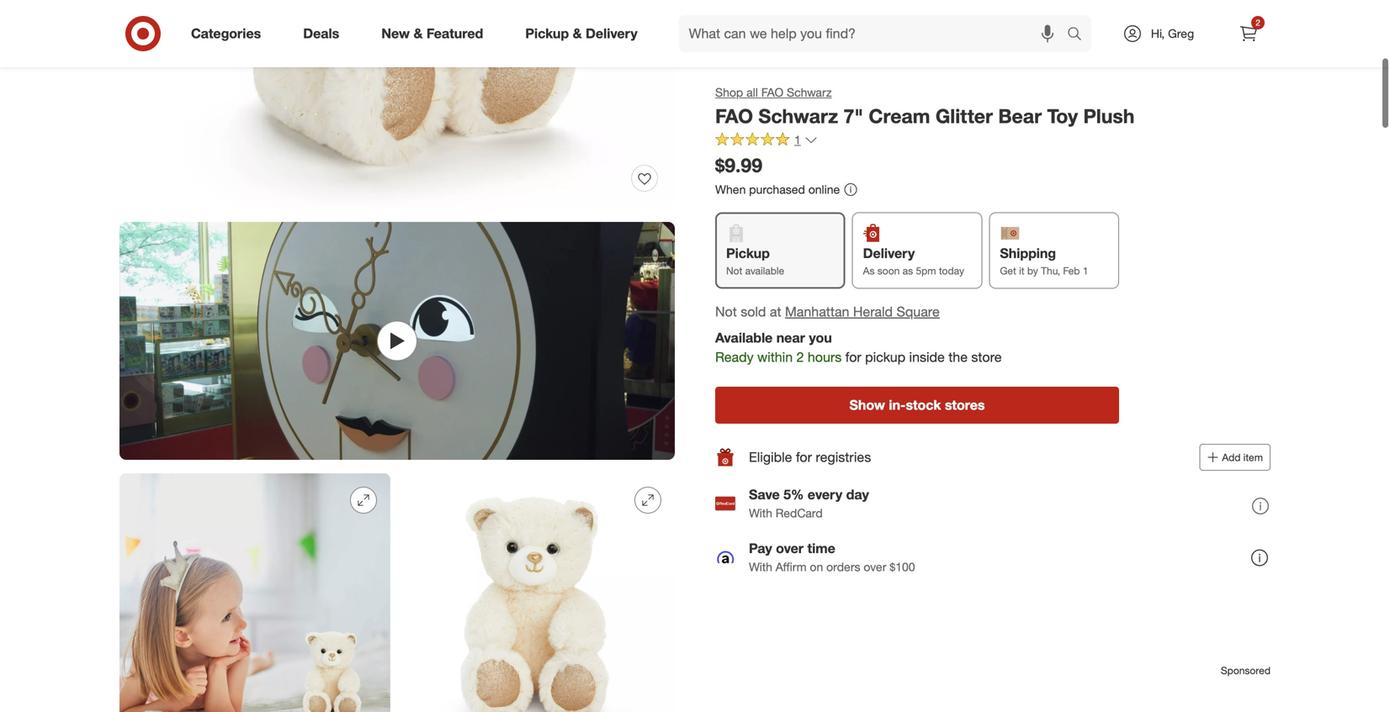 Task type: vqa. For each thing, say whether or not it's contained in the screenshot.
manhattan herald square
no



Task type: locate. For each thing, give the bounding box(es) containing it.
1
[[795, 133, 801, 147], [1083, 265, 1089, 277]]

with down pay
[[749, 560, 773, 575]]

stores
[[945, 397, 985, 414]]

0 vertical spatial pickup
[[525, 25, 569, 42]]

0 vertical spatial over
[[776, 541, 804, 557]]

you
[[809, 330, 832, 346]]

1 horizontal spatial 2
[[1256, 17, 1261, 28]]

sold
[[741, 304, 766, 320]]

manhattan
[[785, 304, 850, 320]]

1 horizontal spatial 1
[[1083, 265, 1089, 277]]

0 vertical spatial delivery
[[586, 25, 638, 42]]

with down save
[[749, 506, 773, 521]]

feb
[[1063, 265, 1080, 277]]

available near you ready within 2 hours for pickup inside the store
[[715, 330, 1002, 366]]

schwarz right all at the top of the page
[[787, 85, 832, 100]]

hours
[[808, 349, 842, 366]]

1 horizontal spatial fao
[[761, 85, 784, 100]]

within
[[758, 349, 793, 366]]

available
[[745, 265, 785, 277]]

for right hours
[[846, 349, 862, 366]]

0 vertical spatial 1
[[795, 133, 801, 147]]

1 up "when purchased online"
[[795, 133, 801, 147]]

redcard
[[776, 506, 823, 521]]

1 with from the top
[[749, 506, 773, 521]]

search button
[[1060, 15, 1100, 56]]

0 horizontal spatial for
[[796, 450, 812, 466]]

0 vertical spatial for
[[846, 349, 862, 366]]

1 vertical spatial schwarz
[[759, 104, 838, 128]]

deals
[[303, 25, 339, 42]]

cream
[[869, 104, 930, 128]]

pay
[[749, 541, 772, 557]]

purchased
[[749, 182, 805, 197]]

2
[[1256, 17, 1261, 28], [797, 349, 804, 366]]

0 horizontal spatial 2
[[797, 349, 804, 366]]

schwarz
[[787, 85, 832, 100], [759, 104, 838, 128]]

available
[[715, 330, 773, 346]]

all
[[747, 85, 758, 100]]

manhattan herald square button
[[785, 303, 940, 322]]

over
[[776, 541, 804, 557], [864, 560, 887, 575]]

fao schwarz 7&#34; cream glitter bear toy plush, 1 of 7 image
[[120, 0, 675, 209]]

0 horizontal spatial 1
[[795, 133, 801, 147]]

pickup inside pickup not available
[[726, 245, 770, 262]]

delivery inside delivery as soon as 5pm today
[[863, 245, 915, 262]]

2 & from the left
[[573, 25, 582, 42]]

not left the sold
[[715, 304, 737, 320]]

&
[[414, 25, 423, 42], [573, 25, 582, 42]]

not
[[726, 265, 743, 277], [715, 304, 737, 320]]

fao schwarz 7&#34; cream glitter bear toy plush, 4 of 7 image
[[404, 474, 675, 713]]

pickup not available
[[726, 245, 785, 277]]

fao schwarz 7&#34; cream glitter bear toy plush, 2 of 7, play video image
[[120, 222, 675, 461]]

with inside pay over time with affirm on orders over $100
[[749, 560, 773, 575]]

0 vertical spatial not
[[726, 265, 743, 277]]

sponsored
[[1221, 665, 1271, 678]]

shop
[[715, 85, 743, 100]]

1 vertical spatial not
[[715, 304, 737, 320]]

0 horizontal spatial pickup
[[525, 25, 569, 42]]

over left the $100
[[864, 560, 887, 575]]

pickup
[[525, 25, 569, 42], [726, 245, 770, 262]]

over up affirm on the right bottom of the page
[[776, 541, 804, 557]]

1 vertical spatial 1
[[1083, 265, 1089, 277]]

by
[[1028, 265, 1038, 277]]

schwarz up 1 link
[[759, 104, 838, 128]]

for
[[846, 349, 862, 366], [796, 450, 812, 466]]

0 horizontal spatial &
[[414, 25, 423, 42]]

0 horizontal spatial delivery
[[586, 25, 638, 42]]

0 vertical spatial with
[[749, 506, 773, 521]]

registries
[[816, 450, 871, 466]]

search
[[1060, 27, 1100, 43]]

& for new
[[414, 25, 423, 42]]

fao down shop
[[715, 104, 753, 128]]

for right eligible
[[796, 450, 812, 466]]

new
[[381, 25, 410, 42]]

not inside pickup not available
[[726, 265, 743, 277]]

1 horizontal spatial delivery
[[863, 245, 915, 262]]

1 horizontal spatial pickup
[[726, 245, 770, 262]]

0 horizontal spatial fao
[[715, 104, 753, 128]]

not left available
[[726, 265, 743, 277]]

1 horizontal spatial for
[[846, 349, 862, 366]]

1 vertical spatial with
[[749, 560, 773, 575]]

the
[[949, 349, 968, 366]]

2 down near
[[797, 349, 804, 366]]

1 & from the left
[[414, 25, 423, 42]]

1 right feb
[[1083, 265, 1089, 277]]

online
[[809, 182, 840, 197]]

fao
[[761, 85, 784, 100], [715, 104, 753, 128]]

0 vertical spatial 2
[[1256, 17, 1261, 28]]

glitter
[[936, 104, 993, 128]]

delivery
[[586, 25, 638, 42], [863, 245, 915, 262]]

2 right greg
[[1256, 17, 1261, 28]]

deals link
[[289, 15, 360, 52]]

1 horizontal spatial over
[[864, 560, 887, 575]]

featured
[[427, 25, 483, 42]]

show in-stock stores button
[[715, 387, 1119, 424]]

fao right all at the top of the page
[[761, 85, 784, 100]]

1 vertical spatial pickup
[[726, 245, 770, 262]]

1 horizontal spatial &
[[573, 25, 582, 42]]

2 with from the top
[[749, 560, 773, 575]]

plush
[[1084, 104, 1135, 128]]

0 horizontal spatial over
[[776, 541, 804, 557]]

1 vertical spatial fao
[[715, 104, 753, 128]]

in-
[[889, 397, 906, 414]]

soon
[[878, 265, 900, 277]]

categories
[[191, 25, 261, 42]]

hi, greg
[[1151, 26, 1194, 41]]

1 vertical spatial 2
[[797, 349, 804, 366]]

1 vertical spatial delivery
[[863, 245, 915, 262]]

1 link
[[715, 132, 818, 151]]

add item button
[[1200, 445, 1271, 471]]

inside
[[909, 349, 945, 366]]

2 inside available near you ready within 2 hours for pickup inside the store
[[797, 349, 804, 366]]

shipping get it by thu, feb 1
[[1000, 245, 1089, 277]]



Task type: describe. For each thing, give the bounding box(es) containing it.
it
[[1019, 265, 1025, 277]]

near
[[777, 330, 805, 346]]

1 vertical spatial over
[[864, 560, 887, 575]]

categories link
[[177, 15, 282, 52]]

0 vertical spatial fao
[[761, 85, 784, 100]]

shop all fao schwarz fao schwarz 7" cream glitter bear toy plush
[[715, 85, 1135, 128]]

2 inside 2 link
[[1256, 17, 1261, 28]]

today
[[939, 265, 965, 277]]

pickup for not
[[726, 245, 770, 262]]

every
[[808, 487, 843, 504]]

new & featured
[[381, 25, 483, 42]]

toy
[[1047, 104, 1078, 128]]

hi,
[[1151, 26, 1165, 41]]

time
[[808, 541, 836, 557]]

1 inside shipping get it by thu, feb 1
[[1083, 265, 1089, 277]]

pickup & delivery
[[525, 25, 638, 42]]

save 5% every day with redcard
[[749, 487, 869, 521]]

delivery as soon as 5pm today
[[863, 245, 965, 277]]

0 vertical spatial schwarz
[[787, 85, 832, 100]]

as
[[863, 265, 875, 277]]

store
[[972, 349, 1002, 366]]

$100
[[890, 560, 915, 575]]

What can we help you find? suggestions appear below search field
[[679, 15, 1071, 52]]

save
[[749, 487, 780, 504]]

day
[[846, 487, 869, 504]]

when purchased online
[[715, 182, 840, 197]]

add
[[1222, 452, 1241, 464]]

orders
[[827, 560, 861, 575]]

when
[[715, 182, 746, 197]]

square
[[897, 304, 940, 320]]

2 link
[[1231, 15, 1268, 52]]

pickup
[[865, 349, 906, 366]]

show
[[850, 397, 885, 414]]

on
[[810, 560, 823, 575]]

not sold at manhattan herald square
[[715, 304, 940, 320]]

1 vertical spatial for
[[796, 450, 812, 466]]

greg
[[1168, 26, 1194, 41]]

thu,
[[1041, 265, 1061, 277]]

bear
[[999, 104, 1042, 128]]

affirm
[[776, 560, 807, 575]]

5pm
[[916, 265, 936, 277]]

pickup for &
[[525, 25, 569, 42]]

herald
[[853, 304, 893, 320]]

ready
[[715, 349, 754, 366]]

eligible for registries
[[749, 450, 871, 466]]

get
[[1000, 265, 1017, 277]]

new & featured link
[[367, 15, 504, 52]]

at
[[770, 304, 781, 320]]

as
[[903, 265, 913, 277]]

7"
[[844, 104, 864, 128]]

with inside save 5% every day with redcard
[[749, 506, 773, 521]]

$9.99
[[715, 154, 763, 177]]

eligible
[[749, 450, 792, 466]]

& for pickup
[[573, 25, 582, 42]]

5%
[[784, 487, 804, 504]]

fao schwarz 7&#34; cream glitter bear toy plush, 3 of 7 image
[[120, 474, 391, 713]]

stock
[[906, 397, 941, 414]]

add item
[[1222, 452, 1263, 464]]

for inside available near you ready within 2 hours for pickup inside the store
[[846, 349, 862, 366]]

pay over time with affirm on orders over $100
[[749, 541, 915, 575]]

show in-stock stores
[[850, 397, 985, 414]]

shipping
[[1000, 245, 1056, 262]]

item
[[1244, 452, 1263, 464]]

pickup & delivery link
[[511, 15, 659, 52]]



